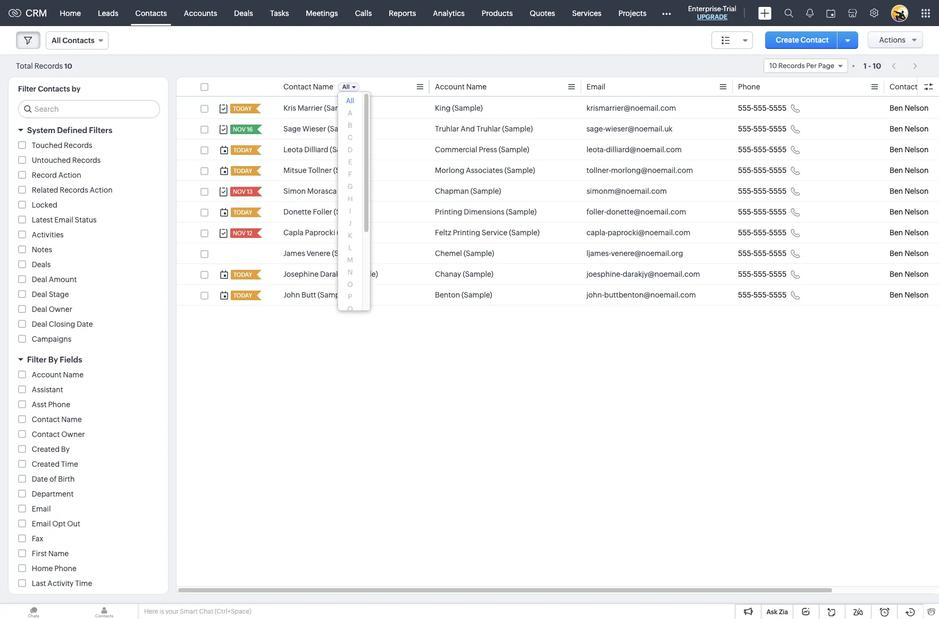 Task type: locate. For each thing, give the bounding box(es) containing it.
555-555-5555 for dilliard@noemail.com
[[739, 145, 787, 154]]

today up nov 16 link
[[233, 105, 252, 112]]

ben for darakjy@noemail.com
[[890, 270, 904, 278]]

9 5555 from the top
[[770, 270, 787, 278]]

deal left stage
[[32, 290, 47, 299]]

0 vertical spatial created
[[32, 445, 60, 453]]

1 vertical spatial created
[[32, 460, 60, 468]]

ben nelson for morlong@noemail.com
[[890, 166, 930, 175]]

1 vertical spatial date
[[32, 475, 48, 483]]

ben for morlong@noemail.com
[[890, 166, 904, 175]]

krismarrier@noemail.com
[[587, 104, 677, 112]]

chapman (sample)
[[435, 187, 502, 195]]

None field
[[712, 31, 754, 49]]

1 vertical spatial filter
[[27, 355, 47, 364]]

by for filter
[[48, 355, 58, 364]]

(sample) up g
[[334, 166, 364, 175]]

3 nelson from the top
[[905, 145, 930, 154]]

2 555-555-5555 from the top
[[739, 125, 787, 133]]

by inside dropdown button
[[48, 355, 58, 364]]

search image
[[785, 9, 794, 18]]

8 nelson from the top
[[905, 249, 930, 258]]

555-555-5555 for buttbenton@noemail.com
[[739, 291, 787, 299]]

records down touched records
[[72, 156, 101, 164]]

by left fields
[[48, 355, 58, 364]]

6 ben nelson from the top
[[890, 208, 930, 216]]

1 horizontal spatial account name
[[435, 83, 487, 91]]

nov 12
[[233, 230, 253, 236]]

activity
[[48, 579, 74, 588]]

filters
[[89, 126, 112, 135]]

projects
[[619, 9, 647, 17]]

created for created time
[[32, 460, 60, 468]]

printing up chemel (sample)
[[453, 228, 481, 237]]

1 - 10
[[864, 61, 882, 70]]

mitsue tollner (sample)
[[284, 166, 364, 175]]

0 horizontal spatial truhlar
[[435, 125, 460, 133]]

8 ben nelson from the top
[[890, 249, 930, 258]]

1 horizontal spatial deals
[[234, 9, 253, 17]]

filter down total in the left of the page
[[18, 85, 36, 93]]

3 ben nelson from the top
[[890, 145, 930, 154]]

contacts down home link
[[62, 36, 95, 45]]

2 deal from the top
[[32, 290, 47, 299]]

created up created time on the left bottom of page
[[32, 445, 60, 453]]

john-
[[587, 291, 605, 299]]

create menu element
[[753, 0, 779, 26]]

filter down campaigns
[[27, 355, 47, 364]]

deals link
[[226, 0, 262, 26]]

1 vertical spatial home
[[32, 564, 53, 573]]

tollner
[[308, 166, 332, 175]]

nov for capla
[[233, 230, 246, 236]]

1 nov from the top
[[233, 126, 246, 133]]

7 ben from the top
[[890, 228, 904, 237]]

deal for deal stage
[[32, 290, 47, 299]]

filter by fields
[[27, 355, 82, 364]]

records inside field
[[779, 62, 806, 70]]

today up nov 13
[[234, 168, 252, 174]]

0 vertical spatial contact name
[[284, 83, 334, 91]]

2 nelson from the top
[[905, 125, 930, 133]]

wieser
[[303, 125, 326, 133]]

0 vertical spatial account
[[435, 83, 465, 91]]

total
[[16, 61, 33, 70]]

9 nelson from the top
[[905, 270, 930, 278]]

name down fields
[[63, 370, 84, 379]]

all for all
[[343, 84, 350, 90]]

4 ben nelson from the top
[[890, 166, 930, 175]]

all inside field
[[52, 36, 61, 45]]

10 ben from the top
[[890, 291, 904, 299]]

fields
[[60, 355, 82, 364]]

1 ben nelson from the top
[[890, 104, 930, 112]]

contact up per
[[801, 36, 830, 44]]

2 nov from the top
[[233, 188, 246, 195]]

0 vertical spatial deals
[[234, 9, 253, 17]]

all contacts
[[52, 36, 95, 45]]

first
[[32, 549, 47, 558]]

leota-dilliard@noemail.com link
[[587, 144, 682, 155]]

account up assistant
[[32, 370, 62, 379]]

deal up deal stage on the top left of page
[[32, 275, 47, 284]]

created by
[[32, 445, 70, 453]]

1 vertical spatial account name
[[32, 370, 84, 379]]

6 5555 from the top
[[770, 208, 787, 216]]

today down nov 13
[[234, 209, 252, 216]]

0 vertical spatial by
[[48, 355, 58, 364]]

1 vertical spatial deals
[[32, 260, 51, 269]]

0 horizontal spatial deals
[[32, 260, 51, 269]]

home up 'all contacts' at the left top
[[60, 9, 81, 17]]

today link
[[230, 104, 253, 113], [231, 145, 253, 155], [231, 166, 253, 176], [231, 208, 253, 217], [231, 270, 253, 279], [231, 291, 253, 300]]

1 vertical spatial by
[[61, 445, 70, 453]]

1 horizontal spatial all
[[343, 84, 350, 90]]

today down 'nov 16'
[[234, 147, 252, 153]]

8 ben from the top
[[890, 249, 904, 258]]

name up contact owner
[[61, 415, 82, 424]]

truhlar and truhlar (sample)
[[435, 125, 533, 133]]

owner
[[49, 305, 72, 314], [61, 430, 85, 439]]

records for touched
[[64, 141, 92, 150]]

chat
[[199, 608, 213, 615]]

1 vertical spatial phone
[[48, 400, 70, 409]]

contact owne
[[890, 83, 940, 91]]

-
[[869, 61, 872, 70]]

6 nelson from the top
[[905, 208, 930, 216]]

all up the total records 10
[[52, 36, 61, 45]]

2 horizontal spatial 10
[[874, 61, 882, 70]]

ben for buttbenton@noemail.com
[[890, 291, 904, 299]]

2 vertical spatial nov
[[233, 230, 246, 236]]

today link left john
[[231, 291, 253, 300]]

joesphine-darakjy@noemail.com
[[587, 270, 701, 278]]

defined
[[57, 126, 87, 135]]

home for home
[[60, 9, 81, 17]]

signals element
[[801, 0, 821, 26]]

john butt (sample)
[[284, 291, 349, 299]]

0 vertical spatial time
[[61, 460, 78, 468]]

0 vertical spatial filter
[[18, 85, 36, 93]]

contacts left by
[[38, 85, 70, 93]]

0 vertical spatial home
[[60, 9, 81, 17]]

(sample) down chemel (sample) link
[[463, 270, 494, 278]]

campaigns
[[32, 335, 72, 343]]

5555 for morlong@noemail.com
[[770, 166, 787, 175]]

printing
[[435, 208, 463, 216], [453, 228, 481, 237]]

10 right -
[[874, 61, 882, 70]]

1 vertical spatial contact name
[[32, 415, 82, 424]]

deal stage
[[32, 290, 69, 299]]

10 up by
[[64, 62, 72, 70]]

king (sample)
[[435, 104, 483, 112]]

filter inside dropdown button
[[27, 355, 47, 364]]

josephine darakjy (sample)
[[284, 270, 378, 278]]

today link for john
[[231, 291, 253, 300]]

0 horizontal spatial contact name
[[32, 415, 82, 424]]

nelson for venere@noemail.org
[[905, 249, 930, 258]]

1 vertical spatial all
[[343, 84, 350, 90]]

today for josephine darakjy (sample)
[[234, 271, 252, 278]]

account up king
[[435, 83, 465, 91]]

5 555-555-5555 from the top
[[739, 187, 787, 195]]

contacts right the leads
[[136, 9, 167, 17]]

7 5555 from the top
[[770, 228, 787, 237]]

darakjy@noemail.com
[[623, 270, 701, 278]]

and
[[461, 125, 475, 133]]

contacts inside field
[[62, 36, 95, 45]]

records for related
[[60, 186, 88, 194]]

created down "created by"
[[32, 460, 60, 468]]

nelson for donette@noemail.com
[[905, 208, 930, 216]]

4 deal from the top
[[32, 320, 47, 328]]

deal down deal stage on the top left of page
[[32, 305, 47, 314]]

1 ben from the top
[[890, 104, 904, 112]]

by
[[48, 355, 58, 364], [61, 445, 70, 453]]

truhlar
[[435, 125, 460, 133], [477, 125, 501, 133]]

1 horizontal spatial date
[[77, 320, 93, 328]]

1 vertical spatial nov
[[233, 188, 246, 195]]

smart
[[180, 608, 198, 615]]

opt
[[52, 519, 66, 528]]

10 ben nelson from the top
[[890, 291, 930, 299]]

9 ben nelson from the top
[[890, 270, 930, 278]]

1 truhlar from the left
[[435, 125, 460, 133]]

2 vertical spatial contacts
[[38, 85, 70, 93]]

today link up nov 13 link
[[231, 166, 253, 176]]

date left of
[[32, 475, 48, 483]]

email up fax
[[32, 519, 51, 528]]

fax
[[32, 534, 43, 543]]

meetings link
[[298, 0, 347, 26]]

0 horizontal spatial by
[[48, 355, 58, 364]]

deals
[[234, 9, 253, 17], [32, 260, 51, 269]]

leota-
[[587, 145, 607, 154]]

records left per
[[779, 62, 806, 70]]

10 down 'create'
[[770, 62, 778, 70]]

records down record action
[[60, 186, 88, 194]]

contacts
[[136, 9, 167, 17], [62, 36, 95, 45], [38, 85, 70, 93]]

10 inside field
[[770, 62, 778, 70]]

3 ben from the top
[[890, 145, 904, 154]]

1 vertical spatial action
[[90, 186, 113, 194]]

touched
[[32, 141, 62, 150]]

nov left 16
[[233, 126, 246, 133]]

calendar image
[[827, 9, 836, 17]]

i
[[350, 207, 351, 215]]

1 deal from the top
[[32, 275, 47, 284]]

contact name up contact owner
[[32, 415, 82, 424]]

commercial press (sample) link
[[435, 144, 530, 155]]

records up filter contacts by
[[34, 61, 63, 70]]

calls link
[[347, 0, 381, 26]]

closing
[[49, 320, 75, 328]]

0 vertical spatial nov
[[233, 126, 246, 133]]

owner up "created by"
[[61, 430, 85, 439]]

0 vertical spatial date
[[77, 320, 93, 328]]

action up "related records action"
[[58, 171, 81, 179]]

services
[[573, 9, 602, 17]]

5555 for dilliard@noemail.com
[[770, 145, 787, 154]]

3 5555 from the top
[[770, 145, 787, 154]]

chapman
[[435, 187, 469, 195]]

deals left tasks link
[[234, 9, 253, 17]]

nelson for darakjy@noemail.com
[[905, 270, 930, 278]]

signals image
[[807, 9, 814, 18]]

action up status on the top left of the page
[[90, 186, 113, 194]]

navigation
[[887, 58, 924, 73]]

services link
[[564, 0, 611, 26]]

phone for home phone
[[54, 564, 77, 573]]

(sample) up service
[[506, 208, 537, 216]]

today link down nov 13 link
[[231, 208, 253, 217]]

dilliard
[[305, 145, 329, 154]]

(sample) down j
[[337, 228, 368, 237]]

foller
[[313, 208, 333, 216]]

department
[[32, 490, 74, 498]]

1 vertical spatial owner
[[61, 430, 85, 439]]

0 vertical spatial contacts
[[136, 9, 167, 17]]

0 horizontal spatial all
[[52, 36, 61, 45]]

555-555-5555 for paprocki@noemail.com
[[739, 228, 787, 237]]

nov left 13
[[233, 188, 246, 195]]

foller-donette@noemail.com link
[[587, 207, 687, 217]]

2 5555 from the top
[[770, 125, 787, 133]]

owner up the closing
[[49, 305, 72, 314]]

2 vertical spatial phone
[[54, 564, 77, 573]]

(sample) down c
[[330, 145, 361, 154]]

system defined filters button
[[9, 121, 168, 139]]

4 5555 from the top
[[770, 166, 787, 175]]

notes
[[32, 245, 52, 254]]

crm
[[26, 7, 47, 19]]

james venere (sample)
[[284, 249, 363, 258]]

0 vertical spatial owner
[[49, 305, 72, 314]]

system defined filters
[[27, 126, 112, 135]]

is
[[160, 608, 164, 615]]

account name down 'filter by fields'
[[32, 370, 84, 379]]

account name up the king (sample) link
[[435, 83, 487, 91]]

today link for leota
[[231, 145, 253, 155]]

chapman (sample) link
[[435, 186, 502, 196]]

donette
[[284, 208, 312, 216]]

(sample) up b
[[324, 104, 355, 112]]

7 ben nelson from the top
[[890, 228, 930, 237]]

13
[[247, 188, 253, 195]]

ben nelson for venere@noemail.org
[[890, 249, 930, 258]]

6 555-555-5555 from the top
[[739, 208, 787, 216]]

tollner-morlong@noemail.com
[[587, 166, 694, 175]]

1 horizontal spatial 10
[[770, 62, 778, 70]]

ben for wieser@noemail.uk
[[890, 125, 904, 133]]

chemel (sample)
[[435, 249, 495, 258]]

5 nelson from the top
[[905, 187, 930, 195]]

deal up campaigns
[[32, 320, 47, 328]]

all up a
[[343, 84, 350, 90]]

9 555-555-5555 from the top
[[739, 270, 787, 278]]

1 vertical spatial account
[[32, 370, 62, 379]]

10 nelson from the top
[[905, 291, 930, 299]]

10 inside the total records 10
[[64, 62, 72, 70]]

2 ben from the top
[[890, 125, 904, 133]]

5555 for buttbenton@noemail.com
[[770, 291, 787, 299]]

(sample) down 'feltz printing service (sample)' link
[[464, 249, 495, 258]]

mitsue tollner (sample) link
[[284, 165, 364, 176]]

10 Records Per Page field
[[764, 59, 849, 73]]

tasks link
[[262, 0, 298, 26]]

1 horizontal spatial home
[[60, 9, 81, 17]]

10 for total records 10
[[64, 62, 72, 70]]

date right the closing
[[77, 320, 93, 328]]

printing down chapman
[[435, 208, 463, 216]]

(sample) up printing dimensions (sample) link
[[471, 187, 502, 195]]

nelson for morlong@noemail.com
[[905, 166, 930, 175]]

contact up "created by"
[[32, 430, 60, 439]]

contact name up marrier
[[284, 83, 334, 91]]

today down nov 12 on the top of the page
[[234, 271, 252, 278]]

m
[[347, 256, 354, 264]]

deals down notes
[[32, 260, 51, 269]]

time up birth
[[61, 460, 78, 468]]

5 ben from the top
[[890, 187, 904, 195]]

by down contact owner
[[61, 445, 70, 453]]

truhlar up press
[[477, 125, 501, 133]]

chats image
[[0, 604, 67, 619]]

created
[[32, 445, 60, 453], [32, 460, 60, 468]]

kris marrier (sample)
[[284, 104, 355, 112]]

sage-
[[587, 125, 606, 133]]

contact left owne on the right
[[890, 83, 918, 91]]

tollner-
[[587, 166, 612, 175]]

(sample) up and
[[453, 104, 483, 112]]

deal
[[32, 275, 47, 284], [32, 290, 47, 299], [32, 305, 47, 314], [32, 320, 47, 328]]

name up the king (sample) link
[[467, 83, 487, 91]]

3 deal from the top
[[32, 305, 47, 314]]

row group
[[177, 98, 940, 306]]

3 nov from the top
[[233, 230, 246, 236]]

7 nelson from the top
[[905, 228, 930, 237]]

create contact
[[777, 36, 830, 44]]

ben for donette@noemail.com
[[890, 208, 904, 216]]

create menu image
[[759, 7, 772, 19]]

8 555-555-5555 from the top
[[739, 249, 787, 258]]

0 horizontal spatial home
[[32, 564, 53, 573]]

10 555-555-5555 from the top
[[739, 291, 787, 299]]

4 ben from the top
[[890, 166, 904, 175]]

size image
[[722, 36, 731, 45]]

records down defined
[[64, 141, 92, 150]]

today link for donette
[[231, 208, 253, 217]]

donette@noemail.com
[[607, 208, 687, 216]]

ben nelson for donette@noemail.com
[[890, 208, 930, 216]]

time right activity on the left of the page
[[75, 579, 92, 588]]

0 horizontal spatial 10
[[64, 62, 72, 70]]

7 555-555-5555 from the top
[[739, 228, 787, 237]]

total records 10
[[16, 61, 72, 70]]

today link for josephine
[[231, 270, 253, 279]]

today link down the nov 12 link
[[231, 270, 253, 279]]

today left john
[[234, 292, 252, 299]]

6 ben from the top
[[890, 208, 904, 216]]

simonm@noemail.com
[[587, 187, 667, 195]]

today link down nov 16 link
[[231, 145, 253, 155]]

5555 for darakjy@noemail.com
[[770, 270, 787, 278]]

2 created from the top
[[32, 460, 60, 468]]

1 horizontal spatial truhlar
[[477, 125, 501, 133]]

simon
[[284, 187, 306, 195]]

1 horizontal spatial by
[[61, 445, 70, 453]]

555-555-5555 for wieser@noemail.uk
[[739, 125, 787, 133]]

4 nelson from the top
[[905, 166, 930, 175]]

morasca
[[308, 187, 337, 195]]

2 ben nelson from the top
[[890, 125, 930, 133]]

4 555-555-5555 from the top
[[739, 166, 787, 175]]

today link up nov 16 link
[[230, 104, 253, 113]]

j
[[349, 219, 352, 227]]

today
[[233, 105, 252, 112], [234, 147, 252, 153], [234, 168, 252, 174], [234, 209, 252, 216], [234, 271, 252, 278], [234, 292, 252, 299]]

(sample) up c
[[328, 125, 359, 133]]

paprocki
[[305, 228, 336, 237]]

5555 for donette@noemail.com
[[770, 208, 787, 216]]

10 5555 from the top
[[770, 291, 787, 299]]

profile element
[[886, 0, 915, 26]]

0 vertical spatial action
[[58, 171, 81, 179]]

truhlar left and
[[435, 125, 460, 133]]

(sample) right service
[[509, 228, 540, 237]]

0 vertical spatial phone
[[739, 83, 761, 91]]

date of birth
[[32, 475, 75, 483]]

0 vertical spatial all
[[52, 36, 61, 45]]

8 5555 from the top
[[770, 249, 787, 258]]

reports
[[389, 9, 416, 17]]

1 vertical spatial contacts
[[62, 36, 95, 45]]

9 ben from the top
[[890, 270, 904, 278]]

nov left 12
[[233, 230, 246, 236]]

1 created from the top
[[32, 445, 60, 453]]

home down first
[[32, 564, 53, 573]]

1 vertical spatial time
[[75, 579, 92, 588]]

ask zia
[[767, 608, 789, 616]]

filter for filter contacts by
[[18, 85, 36, 93]]

0 horizontal spatial account name
[[32, 370, 84, 379]]

3 555-555-5555 from the top
[[739, 145, 787, 154]]



Task type: describe. For each thing, give the bounding box(es) containing it.
capla
[[284, 228, 304, 237]]

ben for venere@noemail.org
[[890, 249, 904, 258]]

king (sample) link
[[435, 103, 483, 113]]

joesphine-
[[587, 270, 623, 278]]

nov for sage
[[233, 126, 246, 133]]

touched records
[[32, 141, 92, 150]]

ben nelson for dilliard@noemail.com
[[890, 145, 930, 154]]

ben for dilliard@noemail.com
[[890, 145, 904, 154]]

stage
[[49, 290, 69, 299]]

nelson for wieser@noemail.uk
[[905, 125, 930, 133]]

0 horizontal spatial date
[[32, 475, 48, 483]]

deal amount
[[32, 275, 77, 284]]

meetings
[[306, 9, 338, 17]]

today for mitsue tollner (sample)
[[234, 168, 252, 174]]

record action
[[32, 171, 81, 179]]

contacts for all contacts
[[62, 36, 95, 45]]

created time
[[32, 460, 78, 468]]

printing dimensions (sample)
[[435, 208, 537, 216]]

name up "kris marrier (sample)"
[[313, 83, 334, 91]]

(sample) down the 'o'
[[318, 291, 349, 299]]

today for donette foller (sample)
[[234, 209, 252, 216]]

john-buttbenton@noemail.com
[[587, 291, 697, 299]]

leota
[[284, 145, 303, 154]]

last
[[32, 579, 46, 588]]

(sample) down chanay (sample) link
[[462, 291, 493, 299]]

deal for deal owner
[[32, 305, 47, 314]]

create
[[777, 36, 800, 44]]

morlong@noemail.com
[[612, 166, 694, 175]]

search element
[[779, 0, 801, 26]]

(sample) up commercial press (sample)
[[503, 125, 533, 133]]

nelson for buttbenton@noemail.com
[[905, 291, 930, 299]]

Other Modules field
[[656, 5, 679, 22]]

nelson for paprocki@noemail.com
[[905, 228, 930, 237]]

crm link
[[9, 7, 47, 19]]

tasks
[[270, 9, 289, 17]]

owne
[[920, 83, 940, 91]]

ben nelson for buttbenton@noemail.com
[[890, 291, 930, 299]]

o
[[348, 281, 353, 288]]

(sample) down the k
[[332, 249, 363, 258]]

john-buttbenton@noemail.com link
[[587, 290, 697, 300]]

(sample) up j
[[334, 208, 365, 216]]

home link
[[51, 0, 89, 26]]

c
[[348, 134, 353, 142]]

Search text field
[[19, 101, 160, 118]]

1 horizontal spatial contact name
[[284, 83, 334, 91]]

n
[[348, 268, 353, 276]]

sage wieser (sample) link
[[284, 123, 359, 134]]

12
[[247, 230, 253, 236]]

5555 for paprocki@noemail.com
[[770, 228, 787, 237]]

1 vertical spatial printing
[[453, 228, 481, 237]]

all for all contacts
[[52, 36, 61, 45]]

sage-wieser@noemail.uk
[[587, 125, 673, 133]]

2 truhlar from the left
[[477, 125, 501, 133]]

products
[[482, 9, 513, 17]]

simon morasca (sample)
[[284, 187, 369, 195]]

g
[[348, 183, 353, 191]]

analytics link
[[425, 0, 474, 26]]

chemel
[[435, 249, 462, 258]]

(sample) right associates
[[505, 166, 536, 175]]

0 vertical spatial printing
[[435, 208, 463, 216]]

buttbenton@noemail.com
[[605, 291, 697, 299]]

by for created
[[61, 445, 70, 453]]

nov for simon
[[233, 188, 246, 195]]

by
[[72, 85, 81, 93]]

contact inside button
[[801, 36, 830, 44]]

(sample) up the 'o'
[[348, 270, 378, 278]]

1 5555 from the top
[[770, 104, 787, 112]]

(sample) down f
[[339, 187, 369, 195]]

phone for asst phone
[[48, 400, 70, 409]]

your
[[166, 608, 179, 615]]

calls
[[355, 9, 372, 17]]

butt
[[302, 291, 316, 299]]

email down 'department'
[[32, 505, 51, 513]]

deal closing date
[[32, 320, 93, 328]]

name up home phone at left
[[48, 549, 69, 558]]

assistant
[[32, 385, 63, 394]]

p
[[348, 293, 353, 301]]

nov 12 link
[[230, 228, 254, 238]]

0 horizontal spatial account
[[32, 370, 62, 379]]

tollner-morlong@noemail.com link
[[587, 165, 694, 176]]

related records action
[[32, 186, 113, 194]]

morlong associates (sample)
[[435, 166, 536, 175]]

(sample) inside 'link'
[[328, 125, 359, 133]]

contacts image
[[71, 604, 138, 619]]

trial
[[724, 5, 737, 13]]

ben nelson for wieser@noemail.uk
[[890, 125, 930, 133]]

quotes
[[530, 9, 556, 17]]

row group containing kris marrier (sample)
[[177, 98, 940, 306]]

service
[[482, 228, 508, 237]]

contact up "kris"
[[284, 83, 312, 91]]

555-555-5555 for darakjy@noemail.com
[[739, 270, 787, 278]]

ben for paprocki@noemail.com
[[890, 228, 904, 237]]

records for 10
[[779, 62, 806, 70]]

email right latest
[[54, 216, 73, 224]]

josephine darakjy (sample) link
[[284, 269, 378, 279]]

sage-wieser@noemail.uk link
[[587, 123, 673, 134]]

owner for deal owner
[[49, 305, 72, 314]]

venere@noemail.org
[[612, 249, 684, 258]]

filter for filter by fields
[[27, 355, 47, 364]]

projects link
[[611, 0, 656, 26]]

leads
[[98, 9, 118, 17]]

deal for deal closing date
[[32, 320, 47, 328]]

profile image
[[892, 5, 909, 22]]

home for home phone
[[32, 564, 53, 573]]

today link for kris
[[230, 104, 253, 113]]

dilliard@noemail.com
[[607, 145, 682, 154]]

5555 for wieser@noemail.uk
[[770, 125, 787, 133]]

today for john butt (sample)
[[234, 292, 252, 299]]

sage wieser (sample)
[[284, 125, 359, 133]]

capla-
[[587, 228, 608, 237]]

555-555-5555 for donette@noemail.com
[[739, 208, 787, 216]]

555-555-5555 for venere@noemail.org
[[739, 249, 787, 258]]

k
[[348, 232, 353, 240]]

5 ben nelson from the top
[[890, 187, 930, 195]]

ben nelson for paprocki@noemail.com
[[890, 228, 930, 237]]

enterprise-trial upgrade
[[689, 5, 737, 21]]

l
[[349, 244, 352, 252]]

records for untouched
[[72, 156, 101, 164]]

products link
[[474, 0, 522, 26]]

deal for deal amount
[[32, 275, 47, 284]]

1 nelson from the top
[[905, 104, 930, 112]]

nelson for dilliard@noemail.com
[[905, 145, 930, 154]]

ben nelson for darakjy@noemail.com
[[890, 270, 930, 278]]

5555 for venere@noemail.org
[[770, 249, 787, 258]]

contacts for filter contacts by
[[38, 85, 70, 93]]

chemel (sample) link
[[435, 248, 495, 259]]

(sample) right press
[[499, 145, 530, 154]]

today link for mitsue
[[231, 166, 253, 176]]

today for leota dilliard (sample)
[[234, 147, 252, 153]]

leads link
[[89, 0, 127, 26]]

enterprise-
[[689, 5, 724, 13]]

leota dilliard (sample)
[[284, 145, 361, 154]]

deal owner
[[32, 305, 72, 314]]

5 5555 from the top
[[770, 187, 787, 195]]

chanay
[[435, 270, 462, 278]]

0 vertical spatial account name
[[435, 83, 487, 91]]

latest
[[32, 216, 53, 224]]

printing dimensions (sample) link
[[435, 207, 537, 217]]

1 horizontal spatial action
[[90, 186, 113, 194]]

owner for contact owner
[[61, 430, 85, 439]]

email up krismarrier@noemail.com link
[[587, 83, 606, 91]]

morlong associates (sample) link
[[435, 165, 536, 176]]

nov 16 link
[[230, 125, 254, 134]]

commercial
[[435, 145, 478, 154]]

feltz
[[435, 228, 452, 237]]

records for total
[[34, 61, 63, 70]]

1 horizontal spatial account
[[435, 83, 465, 91]]

h
[[348, 195, 353, 203]]

amount
[[49, 275, 77, 284]]

james
[[284, 249, 305, 258]]

last activity time
[[32, 579, 92, 588]]

today for kris marrier (sample)
[[233, 105, 252, 112]]

16
[[247, 126, 253, 133]]

All Contacts field
[[46, 31, 108, 50]]

1 555-555-5555 from the top
[[739, 104, 787, 112]]

555-555-5555 for morlong@noemail.com
[[739, 166, 787, 175]]

0 horizontal spatial action
[[58, 171, 81, 179]]

system
[[27, 126, 55, 135]]

activities
[[32, 230, 64, 239]]

10 for 1 - 10
[[874, 61, 882, 70]]

created for created by
[[32, 445, 60, 453]]

joesphine-darakjy@noemail.com link
[[587, 269, 701, 279]]

contact down asst phone
[[32, 415, 60, 424]]



Task type: vqa. For each thing, say whether or not it's contained in the screenshot.


